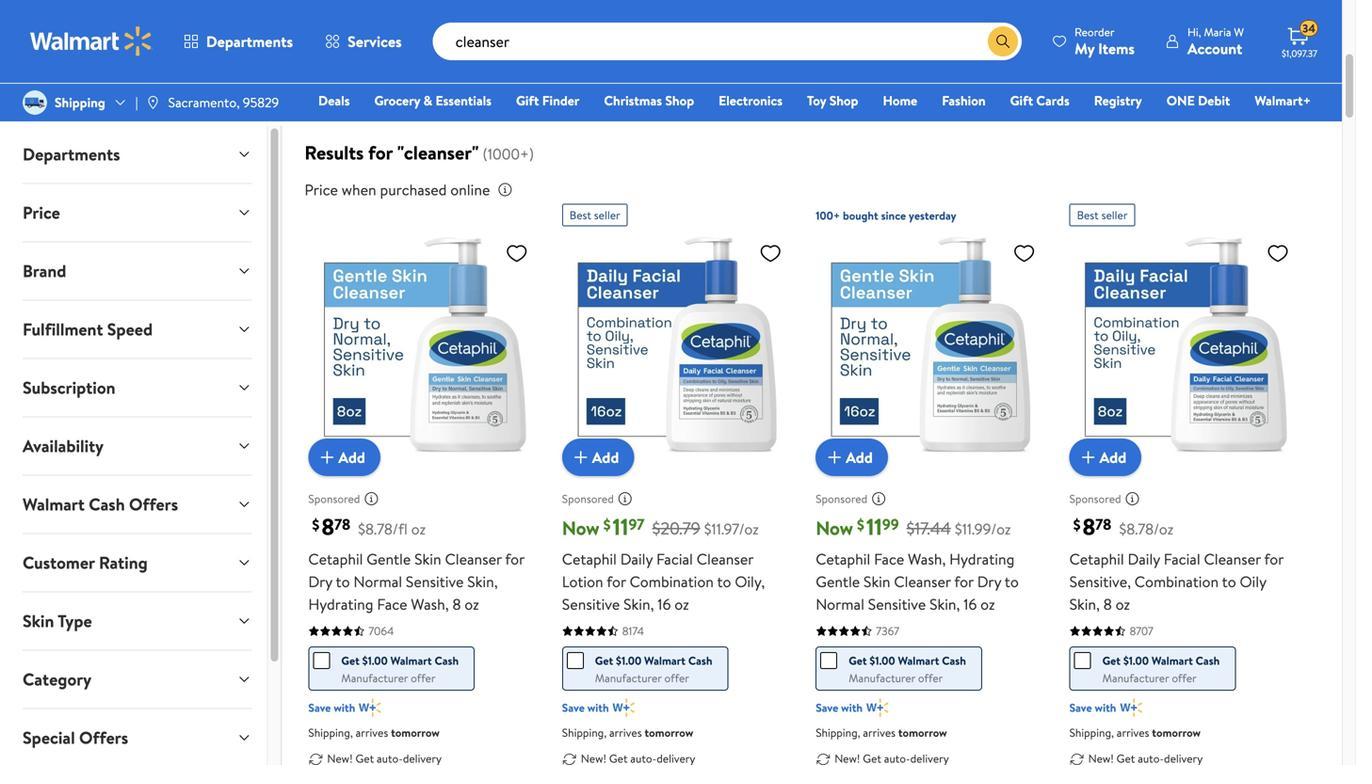 Task type: describe. For each thing, give the bounding box(es) containing it.
oz inside 'now $ 11 99 $17.44 $11.99/oz cetaphil face wash, hydrating gentle skin cleanser for dry to normal sensitive skin, 16 oz'
[[981, 594, 995, 615]]

special offers tab
[[8, 710, 267, 766]]

christmas shop link
[[596, 90, 703, 111]]

seller for 78
[[1102, 207, 1128, 223]]

services
[[348, 31, 402, 52]]

finder
[[542, 91, 580, 110]]

cleanser inside 'now $ 11 99 $17.44 $11.99/oz cetaphil face wash, hydrating gentle skin cleanser for dry to normal sensitive skin, 16 oz'
[[894, 572, 951, 592]]

sponsored for $17.44
[[816, 491, 868, 507]]

add for $17.44
[[846, 447, 873, 468]]

walmart for $20.79
[[644, 653, 686, 669]]

get $1.00 walmart cash for oz
[[341, 653, 459, 669]]

get $1.00 walmart cash walmart plus, element for $17.44
[[820, 652, 966, 671]]

toy shop link
[[799, 90, 867, 111]]

gift cards
[[1010, 91, 1070, 110]]

$1.00 for oz
[[362, 653, 388, 669]]

oily
[[1240, 572, 1266, 592]]

to inside $ 8 78 $8.78/fl oz cetaphil gentle skin cleanser for dry to normal sensitive skin, hydrating face wash, 8 oz
[[336, 572, 350, 592]]

customer rating button
[[8, 535, 267, 592]]

skin inside $ 8 78 $8.78/fl oz cetaphil gentle skin cleanser for dry to normal sensitive skin, hydrating face wash, 8 oz
[[415, 549, 441, 570]]

&
[[423, 91, 432, 110]]

for inside $ 8 78 $8.78/oz cetaphil daily facial cleanser for sensitive, combination to oily skin, 8 oz
[[1264, 549, 1284, 570]]

availability
[[23, 435, 104, 458]]

electronics link
[[710, 90, 791, 111]]

results for "cleanser" (1000+)
[[305, 139, 534, 166]]

oily,
[[735, 572, 765, 592]]

items
[[1098, 38, 1135, 59]]

walmart+ link
[[1246, 90, 1319, 111]]

$ inside $ 8 78 $8.78/oz cetaphil daily facial cleanser for sensitive, combination to oily skin, 8 oz
[[1073, 515, 1081, 536]]

97
[[629, 514, 645, 535]]

walmart+
[[1255, 91, 1311, 110]]

1 vertical spatial offers
[[79, 727, 128, 750]]

skin inside dropdown button
[[23, 610, 54, 633]]

best seller for 78
[[1077, 207, 1128, 223]]

toy shop
[[807, 91, 858, 110]]

walmart for $8.78/oz
[[1152, 653, 1193, 669]]

search icon image
[[996, 34, 1011, 49]]

cleanser inside $ 8 78 $8.78/oz cetaphil daily facial cleanser for sensitive, combination to oily skin, 8 oz
[[1204, 549, 1261, 570]]

get $1.00 walmart cash for cetaphil
[[1102, 653, 1220, 669]]

$1,097.37
[[1282, 47, 1318, 60]]

daily inside now $ 11 97 $20.79 $11.97/oz cetaphil daily facial cleanser lotion for combination to oily, sensitive skin, 16 oz
[[620, 549, 653, 570]]

grocery & essentials
[[374, 91, 492, 110]]

add to cart image for cetaphil gentle skin cleanser for dry to normal sensitive skin, hydrating face wash, 8 oz image at the left of page
[[316, 446, 338, 469]]

now $ 11 99 $17.44 $11.99/oz cetaphil face wash, hydrating gentle skin cleanser for dry to normal sensitive skin, 16 oz
[[816, 511, 1019, 615]]

$1.00 for cetaphil
[[1123, 653, 1149, 669]]

manufacturer offer for oz
[[341, 671, 436, 687]]

get $1.00 walmart cash checkbox for oz
[[313, 653, 330, 670]]

now for $17.44
[[816, 515, 853, 542]]

shipping, arrives tomorrow for $20.79
[[562, 725, 693, 741]]

cash for $20.79
[[688, 653, 712, 669]]

savings
[[157, 73, 197, 92]]

departments inside popup button
[[206, 31, 293, 52]]

save with for oz
[[308, 700, 355, 716]]

(1000+)
[[483, 144, 534, 164]]

walmart plus image for $17.44
[[866, 699, 889, 718]]

debit
[[1198, 91, 1230, 110]]

legal information image
[[498, 182, 513, 197]]

save for oz
[[308, 700, 331, 716]]

$ inside 'now $ 11 99 $17.44 $11.99/oz cetaphil face wash, hydrating gentle skin cleanser for dry to normal sensitive skin, 16 oz'
[[857, 515, 865, 536]]

$1.00 for $20.79
[[616, 653, 642, 669]]

customer rating tab
[[8, 535, 267, 592]]

sensitive,
[[1070, 572, 1131, 592]]

get for $17.44
[[849, 653, 867, 669]]

subscription button
[[8, 359, 267, 417]]

for inside $ 8 78 $8.78/fl oz cetaphil gentle skin cleanser for dry to normal sensitive skin, hydrating face wash, 8 oz
[[505, 549, 525, 570]]

add to favorites list, cetaphil daily facial cleanser for sensitive, combination to oily skin, 8 oz image
[[1267, 242, 1289, 265]]

results
[[305, 139, 364, 166]]

with for $20.79
[[587, 700, 609, 716]]

to inside 'now $ 11 99 $17.44 $11.99/oz cetaphil face wash, hydrating gentle skin cleanser for dry to normal sensitive skin, 16 oz'
[[1005, 572, 1019, 592]]

78 for $ 8 78 $8.78/oz cetaphil daily facial cleanser for sensitive, combination to oily skin, 8 oz
[[1096, 514, 1112, 535]]

cetaphil daily facial cleanser lotion for combination to oily, sensitive skin, 16 oz image
[[562, 234, 789, 461]]

gentle inside 'now $ 11 99 $17.44 $11.99/oz cetaphil face wash, hydrating gentle skin cleanser for dry to normal sensitive skin, 16 oz'
[[816, 572, 860, 592]]

one
[[1167, 91, 1195, 110]]

gifts,
[[286, 73, 315, 92]]

topping
[[239, 73, 283, 92]]

7064
[[369, 623, 394, 639]]

Walmart Site-Wide search field
[[433, 23, 1022, 60]]

subscription
[[23, 376, 115, 400]]

add button for $17.44
[[816, 439, 888, 477]]

gift finder link
[[508, 90, 588, 111]]

$17.44
[[907, 517, 951, 541]]

60%
[[171, 43, 206, 70]]

add to cart image for 8
[[1077, 446, 1100, 469]]

dry inside 'now $ 11 99 $17.44 $11.99/oz cetaphil face wash, hydrating gentle skin cleanser for dry to normal sensitive skin, 16 oz'
[[977, 572, 1001, 592]]

category button
[[8, 651, 267, 709]]

reorder
[[1075, 24, 1115, 40]]

departments button
[[8, 126, 267, 183]]

sensitive inside 'now $ 11 99 $17.44 $11.99/oz cetaphil face wash, hydrating gentle skin cleanser for dry to normal sensitive skin, 16 oz'
[[868, 594, 926, 615]]

cleanser inside $ 8 78 $8.78/fl oz cetaphil gentle skin cleanser for dry to normal sensitive skin, hydrating face wash, 8 oz
[[445, 549, 502, 570]]

add to cart image for cetaphil face wash, hydrating gentle skin cleanser for dry to normal sensitive skin, 16 oz image
[[823, 446, 846, 469]]

cash for $8.78/oz
[[1196, 653, 1220, 669]]

sponsored for $20.79
[[562, 491, 614, 507]]

rating
[[99, 552, 148, 575]]

online
[[450, 180, 490, 200]]

2 horizontal spatial shop
[[1211, 59, 1244, 80]]

price when purchased online
[[305, 180, 490, 200]]

cetaphil inside 'now $ 11 99 $17.44 $11.99/oz cetaphil face wash, hydrating gentle skin cleanser for dry to normal sensitive skin, 16 oz'
[[816, 549, 870, 570]]

skin, inside $ 8 78 $8.78/oz cetaphil daily facial cleanser for sensitive, combination to oily skin, 8 oz
[[1070, 594, 1100, 615]]

since
[[881, 208, 906, 224]]

account
[[1188, 38, 1242, 59]]

walmart inside dropdown button
[[23, 493, 85, 517]]

way.
[[372, 73, 396, 92]]

christmas shop
[[604, 91, 694, 110]]

get for cetaphil
[[1102, 653, 1121, 669]]

skin, inside $ 8 78 $8.78/fl oz cetaphil gentle skin cleanser for dry to normal sensitive skin, hydrating face wash, 8 oz
[[467, 572, 498, 592]]

price button
[[8, 184, 267, 242]]

shipping, arrives tomorrow for oz
[[308, 725, 440, 741]]

cetaphil gentle skin cleanser for dry to normal sensitive skin, hydrating face wash, 8 oz image
[[308, 234, 536, 461]]

skin inside 'now $ 11 99 $17.44 $11.99/oz cetaphil face wash, hydrating gentle skin cleanser for dry to normal sensitive skin, 16 oz'
[[864, 572, 890, 592]]

$11.99/oz
[[955, 519, 1011, 540]]

manufacturer offer for $17.44
[[849, 671, 943, 687]]

add to favorites list, cetaphil daily facial cleanser lotion for combination to oily, sensitive skin, 16 oz image
[[759, 242, 782, 265]]

skin type button
[[8, 593, 267, 650]]

ad disclaimer and feedback image for 11
[[618, 492, 633, 507]]

hydrating inside $ 8 78 $8.78/fl oz cetaphil gentle skin cleanser for dry to normal sensitive skin, hydrating face wash, 8 oz
[[308, 594, 373, 615]]

sensitive inside $ 8 78 $8.78/fl oz cetaphil gentle skin cleanser for dry to normal sensitive skin, hydrating face wash, 8 oz
[[406, 572, 464, 592]]

bought
[[843, 208, 878, 224]]

$8.78/oz
[[1119, 519, 1174, 540]]

sponsored for cetaphil
[[1070, 491, 1121, 507]]

ad disclaimer and feedback image for 78
[[1125, 492, 1140, 507]]

get $1.00 walmart cash walmart plus, element for oz
[[313, 652, 459, 671]]

now for $20.79
[[562, 515, 600, 542]]

grocery & essentials link
[[366, 90, 500, 111]]

off!
[[210, 43, 241, 70]]

get $1.00 walmart cash for $20.79
[[595, 653, 712, 669]]

essentials
[[436, 91, 492, 110]]

shop for toy shop
[[829, 91, 858, 110]]

home link
[[874, 90, 926, 111]]

offer for cetaphil
[[1172, 671, 1197, 687]]

gift for gift finder
[[516, 91, 539, 110]]

cetaphil face wash, hydrating gentle skin cleanser for dry to normal sensitive skin, 16 oz image
[[816, 234, 1043, 461]]

add button for $20.79
[[562, 439, 634, 477]]

speed
[[107, 318, 153, 341]]

special offers
[[23, 727, 128, 750]]

1 add from the left
[[338, 447, 365, 468]]

$1.00 for $17.44
[[870, 653, 895, 669]]

cetaphil inside now $ 11 97 $20.79 $11.97/oz cetaphil daily facial cleanser lotion for combination to oily, sensitive skin, 16 oz
[[562, 549, 617, 570]]

walmart cash offers tab
[[8, 476, 267, 534]]

yesterday
[[909, 208, 957, 224]]

with for cetaphil
[[1095, 700, 1116, 716]]

get for $20.79
[[595, 653, 613, 669]]

skin, inside 'now $ 11 99 $17.44 $11.99/oz cetaphil face wash, hydrating gentle skin cleanser for dry to normal sensitive skin, 16 oz'
[[930, 594, 960, 615]]

deals link
[[310, 90, 358, 111]]

my
[[1075, 38, 1095, 59]]

99
[[882, 514, 899, 535]]

price for price
[[23, 201, 60, 225]]

departments inside dropdown button
[[23, 143, 120, 166]]

lotion
[[562, 572, 603, 592]]

this
[[349, 73, 369, 92]]

save for $20.79
[[562, 700, 585, 716]]

to inside $ 8 78 $8.78/oz cetaphil daily facial cleanser for sensitive, combination to oily skin, 8 oz
[[1222, 572, 1236, 592]]

shipping, for oz
[[308, 725, 353, 741]]

arrives for oz
[[356, 725, 388, 741]]

now $ 11 97 $20.79 $11.97/oz cetaphil daily facial cleanser lotion for combination to oily, sensitive skin, 16 oz
[[562, 511, 765, 615]]

for inside 'now $ 11 99 $17.44 $11.99/oz cetaphil face wash, hydrating gentle skin cleanser for dry to normal sensitive skin, 16 oz'
[[954, 572, 974, 592]]

walmart for $8.78/fl oz
[[391, 653, 432, 669]]

with for oz
[[334, 700, 355, 716]]

christmas
[[604, 91, 662, 110]]

1 add button from the left
[[308, 439, 380, 477]]

$ 8 78 $8.78/oz cetaphil daily facial cleanser for sensitive, combination to oily skin, 8 oz
[[1070, 511, 1284, 615]]



Task type: locate. For each thing, give the bounding box(es) containing it.
brand
[[23, 260, 66, 283]]

1 78 from the left
[[334, 514, 350, 535]]

ad disclaimer and feedback image up the $8.78/oz
[[1125, 492, 1140, 507]]

2 save with from the left
[[562, 700, 609, 716]]

availability tab
[[8, 418, 267, 475]]

16 down $11.99/oz
[[964, 594, 977, 615]]

2 daily from the left
[[1128, 549, 1160, 570]]

ad disclaimer and feedback image
[[364, 492, 379, 507], [871, 492, 886, 507]]

3 get $1.00 walmart cash walmart plus, element from the left
[[820, 652, 966, 671]]

cards
[[1036, 91, 1070, 110]]

gentle inside $ 8 78 $8.78/fl oz cetaphil gentle skin cleanser for dry to normal sensitive skin, hydrating face wash, 8 oz
[[367, 549, 411, 570]]

$20.79
[[652, 517, 700, 541]]

$1.00 down 8174 at the left bottom
[[616, 653, 642, 669]]

1 vertical spatial face
[[377, 594, 407, 615]]

manufacturer offer for $20.79
[[595, 671, 689, 687]]

departments up topping
[[206, 31, 293, 52]]

4 shipping, arrives tomorrow from the left
[[1070, 725, 1201, 741]]

get $1.00 walmart cash walmart plus, element for $20.79
[[567, 652, 712, 671]]

1 horizontal spatial normal
[[816, 594, 864, 615]]

0 horizontal spatial combination
[[630, 572, 714, 592]]

facial inside $ 8 78 $8.78/oz cetaphil daily facial cleanser for sensitive, combination to oily skin, 8 oz
[[1164, 549, 1200, 570]]

manufacturer offer for cetaphil
[[1102, 671, 1197, 687]]

price for price when purchased online
[[305, 180, 338, 200]]

0 vertical spatial price
[[305, 180, 338, 200]]

walmart plus image for $20.79
[[613, 699, 635, 718]]

2 tomorrow from the left
[[645, 725, 693, 741]]

offers right special
[[79, 727, 128, 750]]

 image
[[23, 90, 47, 115], [146, 95, 161, 110]]

4 add button from the left
[[1070, 439, 1142, 477]]

0 horizontal spatial departments
[[23, 143, 120, 166]]

gift for gift cards
[[1010, 91, 1033, 110]]

combination inside now $ 11 97 $20.79 $11.97/oz cetaphil daily facial cleanser lotion for combination to oily, sensitive skin, 16 oz
[[630, 572, 714, 592]]

1 horizontal spatial 11
[[866, 511, 882, 543]]

get $1.00 walmart cash for $17.44
[[849, 653, 966, 669]]

1 horizontal spatial best
[[1077, 207, 1099, 223]]

1 horizontal spatial  image
[[146, 95, 161, 110]]

arrives for $17.44
[[863, 725, 896, 741]]

0 horizontal spatial face
[[377, 594, 407, 615]]

add to cart image
[[570, 446, 592, 469], [1077, 446, 1100, 469]]

2 best from the left
[[1077, 207, 1099, 223]]

0 vertical spatial face
[[874, 549, 904, 570]]

11 for $17.44
[[866, 511, 882, 543]]

2 manufacturer offer from the left
[[595, 671, 689, 687]]

arrives for cetaphil
[[1117, 725, 1149, 741]]

walmart image
[[30, 26, 153, 57]]

16 inside now $ 11 97 $20.79 $11.97/oz cetaphil daily facial cleanser lotion for combination to oily, sensitive skin, 16 oz
[[658, 594, 671, 615]]

add button up 99
[[816, 439, 888, 477]]

shipping, arrives tomorrow for $17.44
[[816, 725, 947, 741]]

2 add to cart image from the left
[[823, 446, 846, 469]]

type
[[58, 610, 92, 633]]

3 tomorrow from the left
[[898, 725, 947, 741]]

1 best from the left
[[570, 207, 591, 223]]

1 best seller from the left
[[570, 207, 620, 223]]

gift
[[516, 91, 539, 110], [1010, 91, 1033, 110]]

hydrating down $11.99/oz
[[949, 549, 1015, 570]]

4 get $1.00 walmart cash checkbox from the left
[[1074, 653, 1091, 670]]

add button up 97
[[562, 439, 634, 477]]

offers
[[129, 493, 178, 517], [79, 727, 128, 750]]

1 now from the left
[[562, 515, 600, 542]]

4 with from the left
[[1095, 700, 1116, 716]]

walmart for $17.44
[[898, 653, 939, 669]]

0 horizontal spatial daily
[[620, 549, 653, 570]]

combination inside $ 8 78 $8.78/oz cetaphil daily facial cleanser for sensitive, combination to oily skin, 8 oz
[[1135, 572, 1219, 592]]

2 $1.00 from the left
[[616, 653, 642, 669]]

2 get $1.00 walmart cash from the left
[[595, 653, 712, 669]]

shop right toy
[[829, 91, 858, 110]]

1 get from the left
[[341, 653, 360, 669]]

2 sponsored from the left
[[562, 491, 614, 507]]

0 vertical spatial hydrating
[[949, 549, 1015, 570]]

2 combination from the left
[[1135, 572, 1219, 592]]

sacramento, 95829
[[168, 93, 279, 112]]

best seller for 11
[[570, 207, 620, 223]]

1 offer from the left
[[411, 671, 436, 687]]

2 ad disclaimer and feedback image from the left
[[1125, 492, 1140, 507]]

skin, inside now $ 11 97 $20.79 $11.97/oz cetaphil daily facial cleanser lotion for combination to oily, sensitive skin, 16 oz
[[624, 594, 654, 615]]

0 horizontal spatial normal
[[354, 572, 402, 592]]

sensitive up 7367
[[868, 594, 926, 615]]

1 $1.00 from the left
[[362, 653, 388, 669]]

tomorrow for cetaphil
[[1152, 725, 1201, 741]]

sensitive down $8.78/fl
[[406, 572, 464, 592]]

0 horizontal spatial  image
[[23, 90, 47, 115]]

1 save with from the left
[[308, 700, 355, 716]]

save with for cetaphil
[[1070, 700, 1116, 716]]

1 horizontal spatial departments
[[206, 31, 293, 52]]

hi, maria w account
[[1188, 24, 1244, 59]]

1 tomorrow from the left
[[391, 725, 440, 741]]

normal inside $ 8 78 $8.78/fl oz cetaphil gentle skin cleanser for dry to normal sensitive skin, hydrating face wash, 8 oz
[[354, 572, 402, 592]]

shop for christmas shop
[[665, 91, 694, 110]]

cash for $17.44
[[942, 653, 966, 669]]

arrives
[[356, 725, 388, 741], [609, 725, 642, 741], [863, 725, 896, 741], [1117, 725, 1149, 741]]

skin
[[415, 549, 441, 570], [864, 572, 890, 592], [23, 610, 54, 633]]

fashion
[[942, 91, 986, 110]]

electronics
[[719, 91, 783, 110]]

"cleanser"
[[397, 139, 479, 166]]

customer rating
[[23, 552, 148, 575]]

0 horizontal spatial wash,
[[411, 594, 449, 615]]

0 vertical spatial offers
[[129, 493, 178, 517]]

add for $20.79
[[592, 447, 619, 468]]

add to favorites list, cetaphil gentle skin cleanser for dry to normal sensitive skin, hydrating face wash, 8 oz image
[[506, 242, 528, 265]]

$ inside $ 8 78 $8.78/fl oz cetaphil gentle skin cleanser for dry to normal sensitive skin, hydrating face wash, 8 oz
[[312, 515, 320, 536]]

shipping, for $17.44
[[816, 725, 860, 741]]

major
[[121, 73, 153, 92]]

wash, inside $ 8 78 $8.78/fl oz cetaphil gentle skin cleanser for dry to normal sensitive skin, hydrating face wash, 8 oz
[[411, 594, 449, 615]]

get $1.00 walmart cash walmart plus, element
[[313, 652, 459, 671], [567, 652, 712, 671], [820, 652, 966, 671], [1074, 652, 1220, 671]]

2 dry from the left
[[977, 572, 1001, 592]]

2 manufacturer from the left
[[595, 671, 662, 687]]

7367
[[876, 623, 899, 639]]

special
[[23, 727, 75, 750]]

0 vertical spatial gentle
[[367, 549, 411, 570]]

save with for $17.44
[[816, 700, 863, 716]]

0 horizontal spatial ad disclaimer and feedback image
[[364, 492, 379, 507]]

1 seller from the left
[[594, 207, 620, 223]]

4 offer from the left
[[1172, 671, 1197, 687]]

 image right |
[[146, 95, 161, 110]]

offer for $17.44
[[918, 671, 943, 687]]

1 horizontal spatial hydrating
[[949, 549, 1015, 570]]

2 cetaphil from the left
[[562, 549, 617, 570]]

11 for $20.79
[[613, 511, 629, 543]]

2 gift from the left
[[1010, 91, 1033, 110]]

tomorrow
[[391, 725, 440, 741], [645, 725, 693, 741], [898, 725, 947, 741], [1152, 725, 1201, 741]]

1 get $1.00 walmart cash walmart plus, element from the left
[[313, 652, 459, 671]]

hydrating up '7064'
[[308, 594, 373, 615]]

1 horizontal spatial 78
[[1096, 514, 1112, 535]]

2 add from the left
[[592, 447, 619, 468]]

get $1.00 walmart cash checkbox for $17.44
[[820, 653, 837, 670]]

1 horizontal spatial daily
[[1128, 549, 1160, 570]]

1 $ from the left
[[312, 515, 320, 536]]

$ up "sensitive,"
[[1073, 515, 1081, 536]]

4 tomorrow from the left
[[1152, 725, 1201, 741]]

facial inside now $ 11 97 $20.79 $11.97/oz cetaphil daily facial cleanser lotion for combination to oily, sensitive skin, 16 oz
[[656, 549, 693, 570]]

2 with from the left
[[587, 700, 609, 716]]

3 $1.00 from the left
[[870, 653, 895, 669]]

$1.00 down 7367
[[870, 653, 895, 669]]

2 shipping, from the left
[[562, 725, 607, 741]]

w
[[1234, 24, 1244, 40]]

gift left 'cards'
[[1010, 91, 1033, 110]]

manufacturer for oz
[[341, 671, 408, 687]]

add button up the $8.78/oz
[[1070, 439, 1142, 477]]

$1.00
[[362, 653, 388, 669], [616, 653, 642, 669], [870, 653, 895, 669], [1123, 653, 1149, 669]]

get
[[341, 653, 360, 669], [595, 653, 613, 669], [849, 653, 867, 669], [1102, 653, 1121, 669]]

4 save with from the left
[[1070, 700, 1116, 716]]

Search search field
[[433, 23, 1022, 60]]

8174
[[622, 623, 644, 639]]

2 horizontal spatial skin
[[864, 572, 890, 592]]

sensitive down lotion
[[562, 594, 620, 615]]

cetaphil inside $ 8 78 $8.78/fl oz cetaphil gentle skin cleanser for dry to normal sensitive skin, hydrating face wash, 8 oz
[[308, 549, 363, 570]]

2 arrives from the left
[[609, 725, 642, 741]]

shop deals
[[1211, 59, 1281, 80]]

0 horizontal spatial gift
[[516, 91, 539, 110]]

2 get from the left
[[595, 653, 613, 669]]

4 manufacturer offer from the left
[[1102, 671, 1197, 687]]

manufacturer down '7064'
[[341, 671, 408, 687]]

1 horizontal spatial best seller
[[1077, 207, 1128, 223]]

walmart plus image down '7064'
[[359, 699, 381, 718]]

1 get $1.00 walmart cash from the left
[[341, 653, 459, 669]]

shipping, arrives tomorrow for cetaphil
[[1070, 725, 1201, 741]]

brand tab
[[8, 243, 267, 300]]

shipping
[[55, 93, 105, 112]]

0 horizontal spatial facial
[[656, 549, 693, 570]]

3 with from the left
[[841, 700, 863, 716]]

walmart plus image down 8174 at the left bottom
[[613, 699, 635, 718]]

1 horizontal spatial ad disclaimer and feedback image
[[871, 492, 886, 507]]

3 get from the left
[[849, 653, 867, 669]]

with for $17.44
[[841, 700, 863, 716]]

get $1.00 walmart cash walmart plus, element for cetaphil
[[1074, 652, 1220, 671]]

2 seller from the left
[[1102, 207, 1128, 223]]

4 get $1.00 walmart cash walmart plus, element from the left
[[1074, 652, 1220, 671]]

1 horizontal spatial 16
[[964, 594, 977, 615]]

2 ad disclaimer and feedback image from the left
[[871, 492, 886, 507]]

ad disclaimer and feedback image up 97
[[618, 492, 633, 507]]

3 add button from the left
[[816, 439, 888, 477]]

$ left $8.78/fl
[[312, 515, 320, 536]]

manufacturer offer
[[341, 671, 436, 687], [595, 671, 689, 687], [849, 671, 943, 687], [1102, 671, 1197, 687]]

100+
[[816, 208, 840, 224]]

$ inside now $ 11 97 $20.79 $11.97/oz cetaphil daily facial cleanser lotion for combination to oily, sensitive skin, 16 oz
[[603, 515, 611, 536]]

Get $1.00 Walmart Cash checkbox
[[313, 653, 330, 670], [567, 653, 584, 670], [820, 653, 837, 670], [1074, 653, 1091, 670]]

34
[[1303, 20, 1316, 36]]

shipping, for $20.79
[[562, 725, 607, 741]]

get $1.00 walmart cash walmart plus, element down '8707'
[[1074, 652, 1220, 671]]

78 inside $ 8 78 $8.78/fl oz cetaphil gentle skin cleanser for dry to normal sensitive skin, hydrating face wash, 8 oz
[[334, 514, 350, 535]]

1 horizontal spatial skin
[[415, 549, 441, 570]]

2 facial from the left
[[1164, 549, 1200, 570]]

walmart plus image down 7367
[[866, 699, 889, 718]]

toy
[[807, 91, 826, 110]]

seller for 11
[[594, 207, 620, 223]]

1 gift from the left
[[516, 91, 539, 110]]

3 add from the left
[[846, 447, 873, 468]]

get $1.00 walmart cash down '7064'
[[341, 653, 459, 669]]

3 save with from the left
[[816, 700, 863, 716]]

$ left 99
[[857, 515, 865, 536]]

price
[[305, 180, 338, 200], [23, 201, 60, 225]]

price tab
[[8, 184, 267, 242]]

up
[[121, 43, 144, 70]]

1 add to cart image from the left
[[570, 446, 592, 469]]

walmart
[[23, 493, 85, 517], [391, 653, 432, 669], [644, 653, 686, 669], [898, 653, 939, 669], [1152, 653, 1193, 669]]

gentle right oily,
[[816, 572, 860, 592]]

one debit
[[1167, 91, 1230, 110]]

manufacturer down '8707'
[[1102, 671, 1169, 687]]

arrives for $20.79
[[609, 725, 642, 741]]

fulfillment speed tab
[[8, 301, 267, 358]]

offers down availability 'dropdown button'
[[129, 493, 178, 517]]

$8.78/fl
[[358, 519, 408, 540]]

get $1.00 walmart cash walmart plus, element down 7367
[[820, 652, 966, 671]]

3 $ from the left
[[857, 515, 865, 536]]

1 horizontal spatial add to cart image
[[823, 446, 846, 469]]

normal
[[354, 572, 402, 592], [816, 594, 864, 615]]

3 manufacturer offer from the left
[[849, 671, 943, 687]]

fashion link
[[934, 90, 994, 111]]

0 horizontal spatial 11
[[613, 511, 629, 543]]

wash, inside 'now $ 11 99 $17.44 $11.99/oz cetaphil face wash, hydrating gentle skin cleanser for dry to normal sensitive skin, 16 oz'
[[908, 549, 946, 570]]

0 horizontal spatial seller
[[594, 207, 620, 223]]

sensitive inside now $ 11 97 $20.79 $11.97/oz cetaphil daily facial cleanser lotion for combination to oily, sensitive skin, 16 oz
[[562, 594, 620, 615]]

2 78 from the left
[[1096, 514, 1112, 535]]

3 manufacturer from the left
[[849, 671, 915, 687]]

$1.00 down '7064'
[[362, 653, 388, 669]]

0 horizontal spatial add to cart image
[[570, 446, 592, 469]]

skin,
[[467, 572, 498, 592], [624, 594, 654, 615], [930, 594, 960, 615], [1070, 594, 1100, 615]]

grocery
[[374, 91, 420, 110]]

get $1.00 walmart cash down '8707'
[[1102, 653, 1220, 669]]

get $1.00 walmart cash down 7367
[[849, 653, 966, 669]]

face inside 'now $ 11 99 $17.44 $11.99/oz cetaphil face wash, hydrating gentle skin cleanser for dry to normal sensitive skin, 16 oz'
[[874, 549, 904, 570]]

save with for $20.79
[[562, 700, 609, 716]]

$1.00 down '8707'
[[1123, 653, 1149, 669]]

manufacturer for $17.44
[[849, 671, 915, 687]]

cleanser inside now $ 11 97 $20.79 $11.97/oz cetaphil daily facial cleanser lotion for combination to oily, sensitive skin, 16 oz
[[697, 549, 754, 570]]

save for cetaphil
[[1070, 700, 1092, 716]]

facial down the $8.78/oz
[[1164, 549, 1200, 570]]

get $1.00 walmart cash down 8174 at the left bottom
[[595, 653, 712, 669]]

now up lotion
[[562, 515, 600, 542]]

4 add from the left
[[1100, 447, 1127, 468]]

1 save from the left
[[308, 700, 331, 716]]

add button up $8.78/fl
[[308, 439, 380, 477]]

hydrating inside 'now $ 11 99 $17.44 $11.99/oz cetaphil face wash, hydrating gentle skin cleanser for dry to normal sensitive skin, 16 oz'
[[949, 549, 1015, 570]]

4 shipping, from the left
[[1070, 725, 1114, 741]]

offer for $20.79
[[664, 671, 689, 687]]

daily down the $8.78/oz
[[1128, 549, 1160, 570]]

gift finder
[[516, 91, 580, 110]]

0 vertical spatial wash,
[[908, 549, 946, 570]]

0 horizontal spatial best
[[570, 207, 591, 223]]

cetaphil inside $ 8 78 $8.78/oz cetaphil daily facial cleanser for sensitive, combination to oily skin, 8 oz
[[1070, 549, 1124, 570]]

11 left $17.44
[[866, 511, 882, 543]]

add button for cetaphil
[[1070, 439, 1142, 477]]

gentle down $8.78/fl
[[367, 549, 411, 570]]

sponsored
[[308, 491, 360, 507], [562, 491, 614, 507], [816, 491, 868, 507], [1070, 491, 1121, 507]]

4 get from the left
[[1102, 653, 1121, 669]]

tomorrow for $20.79
[[645, 725, 693, 741]]

add to cart image for $
[[570, 446, 592, 469]]

add button
[[308, 439, 380, 477], [562, 439, 634, 477], [816, 439, 888, 477], [1070, 439, 1142, 477]]

face down 99
[[874, 549, 904, 570]]

oz inside $ 8 78 $8.78/oz cetaphil daily facial cleanser for sensitive, combination to oily skin, 8 oz
[[1116, 594, 1130, 615]]

to inside now $ 11 97 $20.79 $11.97/oz cetaphil daily facial cleanser lotion for combination to oily, sensitive skin, 16 oz
[[717, 572, 731, 592]]

1 horizontal spatial seller
[[1102, 207, 1128, 223]]

0 vertical spatial departments
[[206, 31, 293, 52]]

3 get $1.00 walmart cash checkbox from the left
[[820, 653, 837, 670]]

fulfillment speed
[[23, 318, 153, 341]]

1 shipping, arrives tomorrow from the left
[[308, 725, 440, 741]]

78 left $8.78/fl
[[334, 514, 350, 535]]

0 horizontal spatial now
[[562, 515, 600, 542]]

0 horizontal spatial dry
[[308, 572, 332, 592]]

2 $ from the left
[[603, 515, 611, 536]]

now left 99
[[816, 515, 853, 542]]

1 daily from the left
[[620, 549, 653, 570]]

2 shipping, arrives tomorrow from the left
[[562, 725, 693, 741]]

for inside now $ 11 97 $20.79 $11.97/oz cetaphil daily facial cleanser lotion for combination to oily, sensitive skin, 16 oz
[[607, 572, 626, 592]]

$ 8 78 $8.78/fl oz cetaphil gentle skin cleanser for dry to normal sensitive skin, hydrating face wash, 8 oz
[[308, 511, 525, 615]]

price inside dropdown button
[[23, 201, 60, 225]]

home
[[883, 91, 917, 110]]

2 walmart plus image from the left
[[613, 699, 635, 718]]

brand button
[[8, 243, 267, 300]]

$ left 97
[[603, 515, 611, 536]]

best for $
[[570, 207, 591, 223]]

1 horizontal spatial sensitive
[[562, 594, 620, 615]]

78 left the $8.78/oz
[[1096, 514, 1112, 535]]

0 horizontal spatial gentle
[[367, 549, 411, 570]]

walmart cash offers
[[23, 493, 178, 517]]

0 horizontal spatial shop
[[665, 91, 694, 110]]

hi,
[[1188, 24, 1201, 40]]

3 sponsored from the left
[[816, 491, 868, 507]]

maria
[[1204, 24, 1231, 40]]

save with
[[308, 700, 355, 716], [562, 700, 609, 716], [816, 700, 863, 716], [1070, 700, 1116, 716]]

up to 60% off! major savings on list-topping gifts, right this way.
[[121, 43, 396, 92]]

add for cetaphil
[[1100, 447, 1127, 468]]

manufacturer for $20.79
[[595, 671, 662, 687]]

0 horizontal spatial 78
[[334, 514, 350, 535]]

sacramento,
[[168, 93, 240, 112]]

wash,
[[908, 549, 946, 570], [411, 594, 449, 615]]

1 horizontal spatial shop
[[829, 91, 858, 110]]

manufacturer for cetaphil
[[1102, 671, 1169, 687]]

1 vertical spatial wash,
[[411, 594, 449, 615]]

manufacturer offer down '8707'
[[1102, 671, 1197, 687]]

8707
[[1130, 623, 1154, 639]]

78 for $ 8 78 $8.78/fl oz cetaphil gentle skin cleanser for dry to normal sensitive skin, hydrating face wash, 8 oz
[[334, 514, 350, 535]]

best for 8
[[1077, 207, 1099, 223]]

price up brand
[[23, 201, 60, 225]]

face inside $ 8 78 $8.78/fl oz cetaphil gentle skin cleanser for dry to normal sensitive skin, hydrating face wash, 8 oz
[[377, 594, 407, 615]]

1 vertical spatial hydrating
[[308, 594, 373, 615]]

2 add button from the left
[[562, 439, 634, 477]]

registry
[[1094, 91, 1142, 110]]

1 manufacturer offer from the left
[[341, 671, 436, 687]]

registry link
[[1086, 90, 1151, 111]]

shop
[[1211, 59, 1244, 80], [665, 91, 694, 110], [829, 91, 858, 110]]

combination down '$20.79'
[[630, 572, 714, 592]]

4 cetaphil from the left
[[1070, 549, 1124, 570]]

1 horizontal spatial facial
[[1164, 549, 1200, 570]]

when
[[342, 180, 376, 200]]

2 get $1.00 walmart cash checkbox from the left
[[567, 653, 584, 670]]

purchased
[[380, 180, 447, 200]]

facial down '$20.79'
[[656, 549, 693, 570]]

1 ad disclaimer and feedback image from the left
[[364, 492, 379, 507]]

1 vertical spatial price
[[23, 201, 60, 225]]

get $1.00 walmart cash walmart plus, element down '7064'
[[313, 652, 459, 671]]

services button
[[309, 19, 418, 64]]

0 horizontal spatial price
[[23, 201, 60, 225]]

now inside now $ 11 97 $20.79 $11.97/oz cetaphil daily facial cleanser lotion for combination to oily, sensitive skin, 16 oz
[[562, 515, 600, 542]]

4 get $1.00 walmart cash from the left
[[1102, 653, 1220, 669]]

to inside up to 60% off! major savings on list-topping gifts, right this way.
[[149, 43, 166, 70]]

1 combination from the left
[[630, 572, 714, 592]]

1 ad disclaimer and feedback image from the left
[[618, 492, 633, 507]]

tomorrow for $17.44
[[898, 725, 947, 741]]

dry inside $ 8 78 $8.78/fl oz cetaphil gentle skin cleanser for dry to normal sensitive skin, hydrating face wash, 8 oz
[[308, 572, 332, 592]]

2 vertical spatial skin
[[23, 610, 54, 633]]

normal inside 'now $ 11 99 $17.44 $11.99/oz cetaphil face wash, hydrating gentle skin cleanser for dry to normal sensitive skin, 16 oz'
[[816, 594, 864, 615]]

shipping, arrives tomorrow
[[308, 725, 440, 741], [562, 725, 693, 741], [816, 725, 947, 741], [1070, 725, 1201, 741]]

0 horizontal spatial add to cart image
[[316, 446, 338, 469]]

3 offer from the left
[[918, 671, 943, 687]]

category tab
[[8, 651, 267, 709]]

cetaphil daily facial cleanser for sensitive, combination to oily skin, 8 oz image
[[1070, 234, 1297, 461]]

up to 60% off! image
[[45, 43, 98, 96]]

ad disclaimer and feedback image up 99
[[871, 492, 886, 507]]

3 arrives from the left
[[863, 725, 896, 741]]

fulfillment speed button
[[8, 301, 267, 358]]

1 add to cart image from the left
[[316, 446, 338, 469]]

11 inside 'now $ 11 99 $17.44 $11.99/oz cetaphil face wash, hydrating gentle skin cleanser for dry to normal sensitive skin, 16 oz'
[[866, 511, 882, 543]]

2 save from the left
[[562, 700, 585, 716]]

daily down 97
[[620, 549, 653, 570]]

right
[[318, 73, 346, 92]]

4 save from the left
[[1070, 700, 1092, 716]]

walmart plus image for oz
[[359, 699, 381, 718]]

1 with from the left
[[334, 700, 355, 716]]

departments button
[[168, 19, 309, 64]]

deals
[[318, 91, 350, 110]]

2 best seller from the left
[[1077, 207, 1128, 223]]

ad disclaimer and feedback image up $8.78/fl
[[364, 492, 379, 507]]

1 shipping, from the left
[[308, 725, 353, 741]]

78 inside $ 8 78 $8.78/oz cetaphil daily facial cleanser for sensitive, combination to oily skin, 8 oz
[[1096, 514, 1112, 535]]

0 horizontal spatial hydrating
[[308, 594, 373, 615]]

2 16 from the left
[[964, 594, 977, 615]]

0 horizontal spatial skin
[[23, 610, 54, 633]]

combination up '8707'
[[1135, 572, 1219, 592]]

departments down shipping
[[23, 143, 120, 166]]

manufacturer down 8174 at the left bottom
[[595, 671, 662, 687]]

100+ bought since yesterday
[[816, 208, 957, 224]]

shipping, for cetaphil
[[1070, 725, 1114, 741]]

1 horizontal spatial now
[[816, 515, 853, 542]]

walmart plus image for cetaphil
[[1120, 699, 1142, 718]]

3 walmart plus image from the left
[[866, 699, 889, 718]]

11
[[613, 511, 629, 543], [866, 511, 882, 543]]

gift left finder
[[516, 91, 539, 110]]

3 shipping, from the left
[[816, 725, 860, 741]]

1 vertical spatial skin
[[864, 572, 890, 592]]

shop right christmas
[[665, 91, 694, 110]]

0 horizontal spatial best seller
[[570, 207, 620, 223]]

manufacturer offer down 8174 at the left bottom
[[595, 671, 689, 687]]

1 horizontal spatial gift
[[1010, 91, 1033, 110]]

1 horizontal spatial gentle
[[816, 572, 860, 592]]

 image for sacramento, 95829
[[146, 95, 161, 110]]

0 horizontal spatial sensitive
[[406, 572, 464, 592]]

11 left '$20.79'
[[613, 511, 629, 543]]

manufacturer offer down '7064'
[[341, 671, 436, 687]]

16 inside 'now $ 11 99 $17.44 $11.99/oz cetaphil face wash, hydrating gentle skin cleanser for dry to normal sensitive skin, 16 oz'
[[964, 594, 977, 615]]

 image left shipping
[[23, 90, 47, 115]]

tomorrow for oz
[[391, 725, 440, 741]]

cash for $8.78/fl oz
[[435, 653, 459, 669]]

0 horizontal spatial ad disclaimer and feedback image
[[618, 492, 633, 507]]

1 vertical spatial normal
[[816, 594, 864, 615]]

oz inside now $ 11 97 $20.79 $11.97/oz cetaphil daily facial cleanser lotion for combination to oily, sensitive skin, 16 oz
[[675, 594, 689, 615]]

dry
[[308, 572, 332, 592], [977, 572, 1001, 592]]

manufacturer down 7367
[[849, 671, 915, 687]]

0 vertical spatial skin
[[415, 549, 441, 570]]

1 horizontal spatial ad disclaimer and feedback image
[[1125, 492, 1140, 507]]

1 sponsored from the left
[[308, 491, 360, 507]]

get $1.00 walmart cash checkbox for cetaphil
[[1074, 653, 1091, 670]]

1 horizontal spatial face
[[874, 549, 904, 570]]

16 down '$20.79'
[[658, 594, 671, 615]]

price left when
[[305, 180, 338, 200]]

add to favorites list, cetaphil face wash, hydrating gentle skin cleanser for dry to normal sensitive skin, 16 oz image
[[1013, 242, 1036, 265]]

1 cetaphil from the left
[[308, 549, 363, 570]]

1 16 from the left
[[658, 594, 671, 615]]

 image for shipping
[[23, 90, 47, 115]]

cash inside "walmart cash offers" dropdown button
[[89, 493, 125, 517]]

1 dry from the left
[[308, 572, 332, 592]]

4 sponsored from the left
[[1070, 491, 1121, 507]]

2 horizontal spatial sensitive
[[868, 594, 926, 615]]

1 horizontal spatial dry
[[977, 572, 1001, 592]]

ad disclaimer and feedback image
[[618, 492, 633, 507], [1125, 492, 1140, 507]]

1 horizontal spatial combination
[[1135, 572, 1219, 592]]

now inside 'now $ 11 99 $17.44 $11.99/oz cetaphil face wash, hydrating gentle skin cleanser for dry to normal sensitive skin, 16 oz'
[[816, 515, 853, 542]]

1 horizontal spatial price
[[305, 180, 338, 200]]

1 horizontal spatial add to cart image
[[1077, 446, 1100, 469]]

11 inside now $ 11 97 $20.79 $11.97/oz cetaphil daily facial cleanser lotion for combination to oily, sensitive skin, 16 oz
[[613, 511, 629, 543]]

1 11 from the left
[[613, 511, 629, 543]]

get for oz
[[341, 653, 360, 669]]

face up '7064'
[[377, 594, 407, 615]]

get $1.00 walmart cash walmart plus, element down 8174 at the left bottom
[[567, 652, 712, 671]]

0 vertical spatial normal
[[354, 572, 402, 592]]

skin type
[[23, 610, 92, 633]]

subscription tab
[[8, 359, 267, 417]]

0 horizontal spatial 16
[[658, 594, 671, 615]]

walmart plus image
[[359, 699, 381, 718], [613, 699, 635, 718], [866, 699, 889, 718], [1120, 699, 1142, 718]]

shop down account
[[1211, 59, 1244, 80]]

walmart plus image down '8707'
[[1120, 699, 1142, 718]]

1 vertical spatial gentle
[[816, 572, 860, 592]]

daily inside $ 8 78 $8.78/oz cetaphil daily facial cleanser for sensitive, combination to oily skin, 8 oz
[[1128, 549, 1160, 570]]

skin type tab
[[8, 593, 267, 650]]

add to cart image
[[316, 446, 338, 469], [823, 446, 846, 469]]

departments tab
[[8, 126, 267, 183]]

manufacturer offer down 7367
[[849, 671, 943, 687]]

95829
[[243, 93, 279, 112]]

1 vertical spatial departments
[[23, 143, 120, 166]]

1 walmart plus image from the left
[[359, 699, 381, 718]]

reorder my items
[[1075, 24, 1135, 59]]

daily
[[620, 549, 653, 570], [1128, 549, 1160, 570]]

1 horizontal spatial wash,
[[908, 549, 946, 570]]

2 add to cart image from the left
[[1077, 446, 1100, 469]]

offer for oz
[[411, 671, 436, 687]]

save for $17.44
[[816, 700, 838, 716]]

3 get $1.00 walmart cash from the left
[[849, 653, 966, 669]]

1 facial from the left
[[656, 549, 693, 570]]



Task type: vqa. For each thing, say whether or not it's contained in the screenshot.
to
yes



